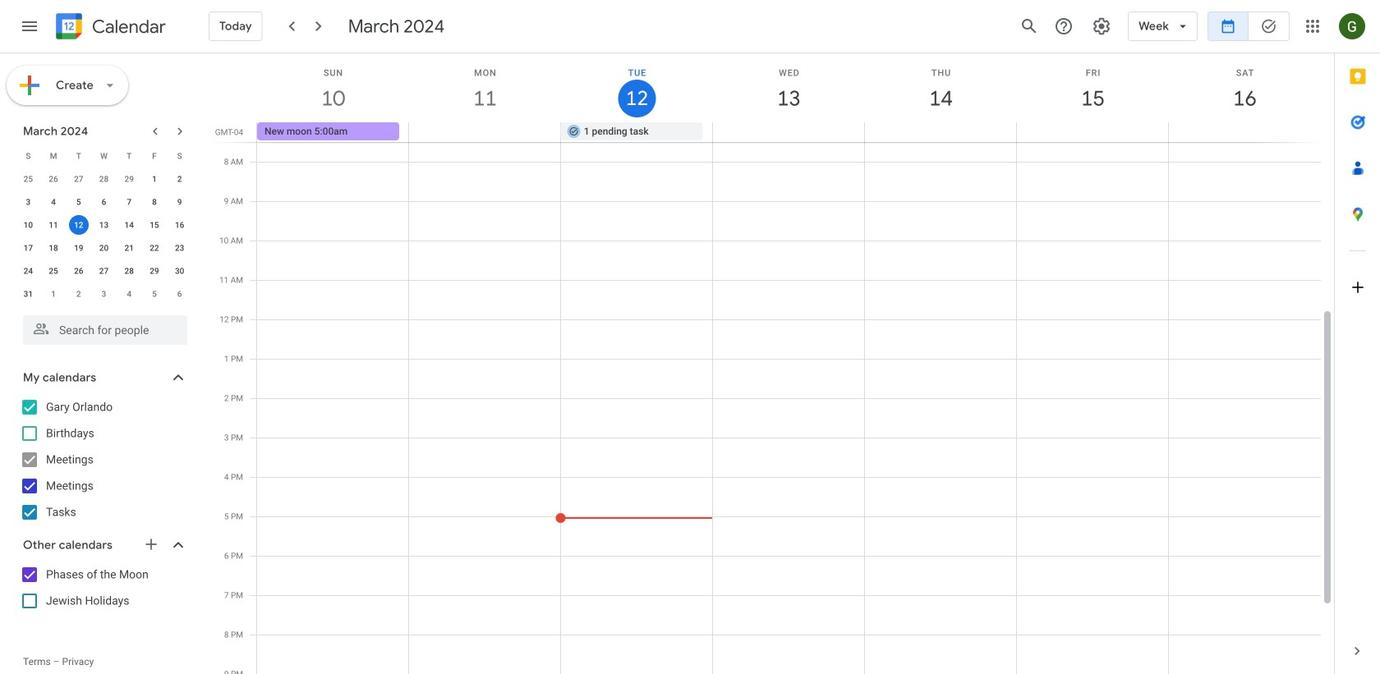 Task type: vqa. For each thing, say whether or not it's contained in the screenshot.
February 24 "element"
no



Task type: locate. For each thing, give the bounding box(es) containing it.
february 29 element
[[119, 169, 139, 189]]

30 element
[[170, 261, 189, 281]]

heading
[[89, 17, 166, 37]]

19 element
[[69, 238, 89, 258]]

cell inside march 2024 grid
[[66, 214, 91, 237]]

add other calendars image
[[143, 536, 159, 553]]

23 element
[[170, 238, 189, 258]]

16 element
[[170, 215, 189, 235]]

14 element
[[119, 215, 139, 235]]

april 6 element
[[170, 284, 189, 304]]

26 element
[[69, 261, 89, 281]]

12, today element
[[69, 215, 89, 235]]

february 27 element
[[69, 169, 89, 189]]

settings menu image
[[1092, 16, 1111, 36]]

april 1 element
[[44, 284, 63, 304]]

row group
[[16, 168, 192, 306]]

1 element
[[144, 169, 164, 189]]

tab list
[[1335, 53, 1380, 628]]

february 25 element
[[18, 169, 38, 189]]

april 3 element
[[94, 284, 114, 304]]

cell
[[409, 122, 561, 142], [713, 122, 865, 142], [865, 122, 1016, 142], [1016, 122, 1168, 142], [1168, 122, 1320, 142], [66, 214, 91, 237]]

grid
[[210, 53, 1334, 674]]

my calendars list
[[3, 394, 204, 526]]

row
[[250, 122, 1334, 142], [16, 145, 192, 168], [16, 168, 192, 191], [16, 191, 192, 214], [16, 214, 192, 237], [16, 237, 192, 260], [16, 260, 192, 283], [16, 283, 192, 306]]

None search field
[[0, 309, 204, 345]]

april 5 element
[[144, 284, 164, 304]]

28 element
[[119, 261, 139, 281]]

31 element
[[18, 284, 38, 304]]

27 element
[[94, 261, 114, 281]]

march 2024 grid
[[16, 145, 192, 306]]

february 26 element
[[44, 169, 63, 189]]



Task type: describe. For each thing, give the bounding box(es) containing it.
18 element
[[44, 238, 63, 258]]

other calendars list
[[3, 562, 204, 614]]

april 4 element
[[119, 284, 139, 304]]

13 element
[[94, 215, 114, 235]]

6 element
[[94, 192, 114, 212]]

2 element
[[170, 169, 189, 189]]

april 2 element
[[69, 284, 89, 304]]

february 28 element
[[94, 169, 114, 189]]

3 element
[[18, 192, 38, 212]]

20 element
[[94, 238, 114, 258]]

9 element
[[170, 192, 189, 212]]

4 element
[[44, 192, 63, 212]]

heading inside calendar element
[[89, 17, 166, 37]]

22 element
[[144, 238, 164, 258]]

main drawer image
[[20, 16, 39, 36]]

5 element
[[69, 192, 89, 212]]

11 element
[[44, 215, 63, 235]]

17 element
[[18, 238, 38, 258]]

15 element
[[144, 215, 164, 235]]

25 element
[[44, 261, 63, 281]]

21 element
[[119, 238, 139, 258]]

7 element
[[119, 192, 139, 212]]

Search for people text field
[[33, 315, 177, 345]]

29 element
[[144, 261, 164, 281]]

calendar element
[[53, 10, 166, 46]]

8 element
[[144, 192, 164, 212]]

24 element
[[18, 261, 38, 281]]

10 element
[[18, 215, 38, 235]]



